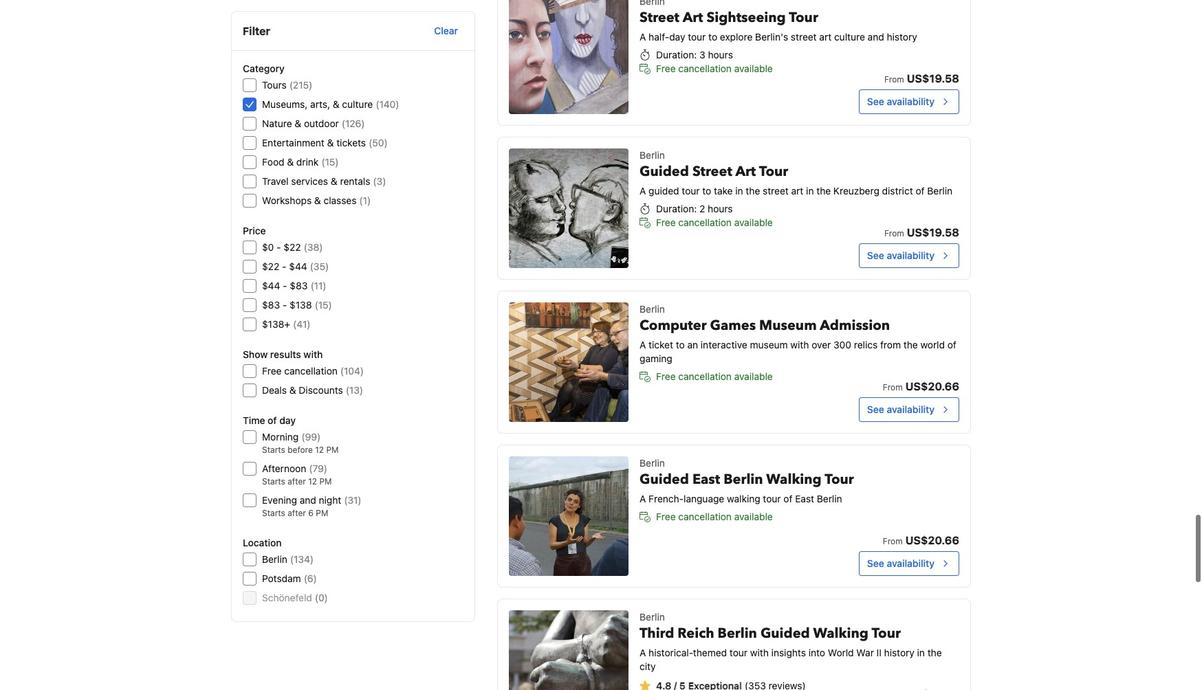 Task type: vqa. For each thing, say whether or not it's contained in the screenshot.


Task type: locate. For each thing, give the bounding box(es) containing it.
street right the berlin's
[[791, 31, 817, 43]]

cancellation down 'language'
[[679, 511, 732, 523]]

to inside street art sightseeing tour a half-day tour to explore berlin's street art culture and history
[[709, 31, 718, 43]]

$44
[[289, 261, 307, 273], [262, 280, 280, 292]]

0 vertical spatial us$20.66
[[906, 381, 960, 393]]

1 hours from the top
[[708, 49, 734, 61]]

a left ticket
[[640, 339, 646, 351]]

with left over on the right
[[791, 339, 810, 351]]

2 horizontal spatial with
[[791, 339, 810, 351]]

a left french-
[[640, 493, 646, 505]]

free up deals
[[262, 365, 282, 377]]

- for $22
[[282, 261, 287, 273]]

2 us$19.58 from the top
[[908, 226, 960, 239]]

1 from us$20.66 from the top
[[884, 381, 960, 393]]

computer
[[640, 317, 707, 335]]

2 starts from the top
[[262, 477, 285, 487]]

a left half-
[[640, 31, 646, 43]]

0 vertical spatial and
[[868, 31, 885, 43]]

berlin inside berlin computer games museum admission a ticket to an interactive museum with over 300 relics from the world of gaming
[[640, 303, 665, 315]]

0 vertical spatial to
[[709, 31, 718, 43]]

from
[[881, 339, 902, 351]]

language
[[684, 493, 725, 505]]

0 vertical spatial from us$19.58
[[885, 72, 960, 85]]

(15) down (11)
[[315, 299, 332, 311]]

a inside street art sightseeing tour a half-day tour to explore berlin's street art culture and history
[[640, 31, 646, 43]]

history inside street art sightseeing tour a half-day tour to explore berlin's street art culture and history
[[887, 31, 918, 43]]

us$19.58 for street art sightseeing tour
[[908, 72, 960, 85]]

pm inside evening and night (31) starts after 6 pm
[[316, 509, 329, 519]]

1 vertical spatial day
[[280, 415, 296, 427]]

the right from in the right of the page
[[904, 339, 919, 351]]

3 see from the top
[[868, 404, 885, 416]]

see availability for guided street art tour
[[868, 250, 935, 262]]

- down $0 - $22 (38) on the top of page
[[282, 261, 287, 273]]

street right take
[[763, 185, 789, 197]]

tour right 'walking'
[[764, 493, 782, 505]]

(41)
[[293, 319, 311, 330]]

art right the berlin's
[[820, 31, 832, 43]]

$0 - $22 (38)
[[262, 242, 323, 253]]

pm inside morning (99) starts before 12 pm
[[326, 445, 339, 456]]

see for guided street art tour
[[868, 250, 885, 262]]

a inside berlin guided east berlin walking tour a french-language walking tour of east berlin
[[640, 493, 646, 505]]

after left '6'
[[288, 509, 306, 519]]

ii
[[877, 648, 882, 659]]

see availability for guided east berlin walking tour
[[868, 558, 935, 570]]

street up half-
[[640, 8, 680, 27]]

- down $22 - $44 (35)
[[283, 280, 287, 292]]

0 vertical spatial hours
[[708, 49, 734, 61]]

free
[[657, 63, 676, 74], [657, 217, 676, 228], [262, 365, 282, 377], [657, 371, 676, 383], [657, 511, 676, 523]]

from for guided street art tour
[[885, 228, 905, 239]]

0 horizontal spatial in
[[736, 185, 744, 197]]

street inside berlin guided street art tour a guided tour to take in the street art in the kreuzberg district of berlin
[[763, 185, 789, 197]]

deals
[[262, 385, 287, 396]]

free cancellation available down 'language'
[[657, 511, 773, 523]]

from us$19.58 for guided street art tour
[[885, 226, 960, 239]]

1 us$19.58 from the top
[[908, 72, 960, 85]]

$83 up $138+
[[262, 299, 280, 311]]

12 down (99)
[[315, 445, 324, 456]]

2 from us$19.58 from the top
[[885, 226, 960, 239]]

with for computer games museum admission
[[791, 339, 810, 351]]

0 vertical spatial 12
[[315, 445, 324, 456]]

and
[[868, 31, 885, 43], [300, 495, 316, 507]]

0 horizontal spatial $83
[[262, 299, 280, 311]]

with
[[791, 339, 810, 351], [304, 349, 323, 361], [751, 648, 769, 659]]

guided east berlin walking tour image
[[509, 457, 629, 577]]

0 vertical spatial starts
[[262, 445, 285, 456]]

2 from us$20.66 from the top
[[884, 535, 960, 547]]

sightseeing
[[707, 8, 786, 27]]

1 vertical spatial east
[[796, 493, 815, 505]]

guided for guided street art tour
[[640, 162, 690, 181]]

art left kreuzberg
[[792, 185, 804, 197]]

(0)
[[315, 593, 328, 604]]

cancellation down 2
[[679, 217, 732, 228]]

availability for guided street art tour
[[887, 250, 935, 262]]

1 horizontal spatial art
[[820, 31, 832, 43]]

- left $138
[[283, 299, 287, 311]]

1 horizontal spatial art
[[736, 162, 756, 181]]

4 see from the top
[[868, 558, 885, 570]]

0 horizontal spatial day
[[280, 415, 296, 427]]

2 a from the top
[[640, 185, 646, 197]]

starts down afternoon
[[262, 477, 285, 487]]

with inside berlin computer games museum admission a ticket to an interactive museum with over 300 relics from the world of gaming
[[791, 339, 810, 351]]

2 free cancellation available from the top
[[657, 217, 773, 228]]

$22 up $22 - $44 (35)
[[284, 242, 301, 253]]

tour up duration: 2 hours
[[682, 185, 700, 197]]

starts inside morning (99) starts before 12 pm
[[262, 445, 285, 456]]

duration:
[[657, 49, 697, 61], [657, 203, 697, 215]]

starts for morning
[[262, 445, 285, 456]]

see for guided east berlin walking tour
[[868, 558, 885, 570]]

& up "entertainment"
[[295, 118, 302, 129]]

1 vertical spatial pm
[[320, 477, 332, 487]]

art inside berlin guided street art tour a guided tour to take in the street art in the kreuzberg district of berlin
[[736, 162, 756, 181]]

2 vertical spatial starts
[[262, 509, 285, 519]]

1 vertical spatial (15)
[[315, 299, 332, 311]]

cancellation up deals & discounts (13)
[[284, 365, 338, 377]]

1 vertical spatial to
[[703, 185, 712, 197]]

with inside berlin third reich berlin guided walking tour a historical-themed tour with insights into world war ii history in the city
[[751, 648, 769, 659]]

with for third reich berlin guided walking tour
[[751, 648, 769, 659]]

1 vertical spatial and
[[300, 495, 316, 507]]

3 a from the top
[[640, 339, 646, 351]]

a inside berlin computer games museum admission a ticket to an interactive museum with over 300 relics from the world of gaming
[[640, 339, 646, 351]]

of right the 'time'
[[268, 415, 277, 427]]

to
[[709, 31, 718, 43], [703, 185, 712, 197], [676, 339, 685, 351]]

1 after from the top
[[288, 477, 306, 487]]

$138+
[[262, 319, 290, 330]]

$22 down $0
[[262, 261, 280, 273]]

east up 'language'
[[693, 471, 721, 489]]

0 vertical spatial street
[[791, 31, 817, 43]]

0 horizontal spatial art
[[792, 185, 804, 197]]

1 vertical spatial history
[[885, 648, 915, 659]]

of right world
[[948, 339, 957, 351]]

1 duration: from the top
[[657, 49, 697, 61]]

1 horizontal spatial $22
[[284, 242, 301, 253]]

& for deals & discounts
[[290, 385, 296, 396]]

category
[[243, 63, 285, 74]]

12 inside afternoon (79) starts after 12 pm
[[308, 477, 317, 487]]

pm up (79)
[[326, 445, 339, 456]]

in
[[736, 185, 744, 197], [807, 185, 814, 197], [918, 648, 926, 659]]

0 vertical spatial guided
[[640, 162, 690, 181]]

hours for street
[[708, 203, 733, 215]]

1 vertical spatial us$19.58
[[908, 226, 960, 239]]

0 vertical spatial art
[[820, 31, 832, 43]]

1 vertical spatial duration:
[[657, 203, 697, 215]]

0 vertical spatial street
[[640, 8, 680, 27]]

the right take
[[746, 185, 761, 197]]

entertainment & tickets (50)
[[262, 137, 388, 149]]

(1)
[[360, 195, 371, 206]]

the inside berlin computer games museum admission a ticket to an interactive museum with over 300 relics from the world of gaming
[[904, 339, 919, 351]]

$83 up $83 - $138 (15)
[[290, 280, 308, 292]]

berlin
[[640, 149, 665, 161], [928, 185, 953, 197], [640, 303, 665, 315], [640, 458, 665, 469], [724, 471, 764, 489], [817, 493, 843, 505], [262, 554, 288, 566], [640, 612, 665, 624], [718, 625, 758, 643]]

tour inside berlin guided east berlin walking tour a french-language walking tour of east berlin
[[764, 493, 782, 505]]

1 from us$19.58 from the top
[[885, 72, 960, 85]]

free down duration: 2 hours
[[657, 217, 676, 228]]

guided inside berlin guided east berlin walking tour a french-language walking tour of east berlin
[[640, 471, 690, 489]]

2 vertical spatial guided
[[761, 625, 811, 643]]

$44 up $44 - $83 (11)
[[289, 261, 307, 273]]

a inside berlin guided street art tour a guided tour to take in the street art in the kreuzberg district of berlin
[[640, 185, 646, 197]]

starts inside afternoon (79) starts after 12 pm
[[262, 477, 285, 487]]

1 available from the top
[[735, 63, 773, 74]]

4 a from the top
[[640, 493, 646, 505]]

evening and night (31) starts after 6 pm
[[262, 495, 362, 519]]

duration: down "guided"
[[657, 203, 697, 215]]

1 vertical spatial 12
[[308, 477, 317, 487]]

2 vertical spatial to
[[676, 339, 685, 351]]

available down berlin guided street art tour a guided tour to take in the street art in the kreuzberg district of berlin
[[735, 217, 773, 228]]

-
[[277, 242, 281, 253], [282, 261, 287, 273], [283, 280, 287, 292], [283, 299, 287, 311]]

0 vertical spatial us$19.58
[[908, 72, 960, 85]]

2 see from the top
[[868, 250, 885, 262]]

(15)
[[322, 156, 339, 168], [315, 299, 332, 311]]

0 vertical spatial history
[[887, 31, 918, 43]]

east right 'walking'
[[796, 493, 815, 505]]

1 vertical spatial from us$19.58
[[885, 226, 960, 239]]

to inside berlin computer games museum admission a ticket to an interactive museum with over 300 relics from the world of gaming
[[676, 339, 685, 351]]

tours
[[262, 79, 287, 91]]

3 availability from the top
[[887, 404, 935, 416]]

walking inside berlin guided east berlin walking tour a french-language walking tour of east berlin
[[767, 471, 822, 489]]

an
[[688, 339, 699, 351]]

cancellation
[[679, 63, 732, 74], [679, 217, 732, 228], [284, 365, 338, 377], [679, 371, 732, 383], [679, 511, 732, 523]]

free down duration: 3 hours
[[657, 63, 676, 74]]

1 vertical spatial after
[[288, 509, 306, 519]]

in inside berlin third reich berlin guided walking tour a historical-themed tour with insights into world war ii history in the city
[[918, 648, 926, 659]]

guided up insights
[[761, 625, 811, 643]]

guided street art tour image
[[509, 149, 629, 268]]

a up city
[[640, 648, 646, 659]]

tour up duration: 3 hours
[[688, 31, 706, 43]]

available
[[735, 63, 773, 74], [735, 217, 773, 228], [735, 371, 773, 383], [735, 511, 773, 523]]

3 see availability from the top
[[868, 404, 935, 416]]

12 down (79)
[[308, 477, 317, 487]]

1 vertical spatial $22
[[262, 261, 280, 273]]

duration: down half-
[[657, 49, 697, 61]]

from for guided east berlin walking tour
[[884, 537, 903, 547]]

in right take
[[736, 185, 744, 197]]

0 vertical spatial after
[[288, 477, 306, 487]]

0 horizontal spatial $22
[[262, 261, 280, 273]]

afternoon
[[262, 463, 306, 475]]

schönefeld (0)
[[262, 593, 328, 604]]

us$19.58 for guided street art tour
[[908, 226, 960, 239]]

0 horizontal spatial street
[[640, 8, 680, 27]]

1 horizontal spatial and
[[868, 31, 885, 43]]

available down the explore at the right top of the page
[[735, 63, 773, 74]]

world
[[828, 648, 854, 659]]

the
[[746, 185, 761, 197], [817, 185, 831, 197], [904, 339, 919, 351], [928, 648, 943, 659]]

guided
[[649, 185, 680, 197]]

(15) down entertainment & tickets (50) at the left of the page
[[322, 156, 339, 168]]

art inside berlin guided street art tour a guided tour to take in the street art in the kreuzberg district of berlin
[[792, 185, 804, 197]]

0 vertical spatial $83
[[290, 280, 308, 292]]

morning
[[262, 431, 299, 443]]

after down afternoon
[[288, 477, 306, 487]]

0 horizontal spatial and
[[300, 495, 316, 507]]

2 us$20.66 from the top
[[906, 535, 960, 547]]

games
[[711, 317, 756, 335]]

tour inside berlin guided street art tour a guided tour to take in the street art in the kreuzberg district of berlin
[[760, 162, 789, 181]]

0 vertical spatial day
[[670, 31, 686, 43]]

available down 'walking'
[[735, 511, 773, 523]]

free down gaming
[[657, 371, 676, 383]]

1 vertical spatial culture
[[342, 98, 373, 110]]

a left "guided"
[[640, 185, 646, 197]]

0 vertical spatial pm
[[326, 445, 339, 456]]

0 vertical spatial walking
[[767, 471, 822, 489]]

from for street art sightseeing tour
[[885, 74, 905, 85]]

1 us$20.66 from the top
[[906, 381, 960, 393]]

availability for guided east berlin walking tour
[[887, 558, 935, 570]]

museum
[[750, 339, 788, 351]]

2 see availability from the top
[[868, 250, 935, 262]]

1 vertical spatial $44
[[262, 280, 280, 292]]

the right "ii"
[[928, 648, 943, 659]]

$22 - $44 (35)
[[262, 261, 329, 273]]

with left insights
[[751, 648, 769, 659]]

1 vertical spatial guided
[[640, 471, 690, 489]]

street
[[640, 8, 680, 27], [693, 162, 733, 181]]

1 vertical spatial art
[[736, 162, 756, 181]]

12 for (79)
[[308, 477, 317, 487]]

a
[[640, 31, 646, 43], [640, 185, 646, 197], [640, 339, 646, 351], [640, 493, 646, 505], [640, 648, 646, 659]]

0 vertical spatial (15)
[[322, 156, 339, 168]]

from us$20.66
[[884, 381, 960, 393], [884, 535, 960, 547]]

availability for street art sightseeing tour
[[887, 96, 935, 107]]

& right deals
[[290, 385, 296, 396]]

0 vertical spatial from us$20.66
[[884, 381, 960, 393]]

see availability
[[868, 96, 935, 107], [868, 250, 935, 262], [868, 404, 935, 416], [868, 558, 935, 570]]

0 horizontal spatial art
[[683, 8, 704, 27]]

us$20.66 for computer games museum admission
[[906, 381, 960, 393]]

berlin computer games museum admission a ticket to an interactive museum with over 300 relics from the world of gaming
[[640, 303, 957, 365]]

1 horizontal spatial street
[[791, 31, 817, 43]]

1 horizontal spatial with
[[751, 648, 769, 659]]

food & drink (15)
[[262, 156, 339, 168]]

culture
[[835, 31, 866, 43], [342, 98, 373, 110]]

tour
[[790, 8, 819, 27], [760, 162, 789, 181], [825, 471, 855, 489], [872, 625, 901, 643]]

after inside evening and night (31) starts after 6 pm
[[288, 509, 306, 519]]

free cancellation available down the interactive
[[657, 371, 773, 383]]

4 see availability from the top
[[868, 558, 935, 570]]

(13)
[[346, 385, 363, 396]]

a inside berlin third reich berlin guided walking tour a historical-themed tour with insights into world war ii history in the city
[[640, 648, 646, 659]]

0 horizontal spatial street
[[763, 185, 789, 197]]

starts down evening
[[262, 509, 285, 519]]

east
[[693, 471, 721, 489], [796, 493, 815, 505]]

street up take
[[693, 162, 733, 181]]

free down french-
[[657, 511, 676, 523]]

1 vertical spatial walking
[[814, 625, 869, 643]]

0 vertical spatial east
[[693, 471, 721, 489]]

tour inside berlin guided east berlin walking tour a french-language walking tour of east berlin
[[825, 471, 855, 489]]

to left an
[[676, 339, 685, 351]]

$83
[[290, 280, 308, 292], [262, 299, 280, 311]]

1 vertical spatial street
[[763, 185, 789, 197]]

art
[[683, 8, 704, 27], [736, 162, 756, 181]]

of right district on the top of page
[[916, 185, 925, 197]]

(15) for $83 - $138 (15)
[[315, 299, 332, 311]]

(140)
[[376, 98, 400, 110]]

& down travel services & rentals (3)
[[314, 195, 321, 206]]

pm inside afternoon (79) starts after 12 pm
[[320, 477, 332, 487]]

& left the tickets
[[327, 137, 334, 149]]

1 horizontal spatial culture
[[835, 31, 866, 43]]

available down museum
[[735, 371, 773, 383]]

war
[[857, 648, 875, 659]]

free cancellation available down the 3
[[657, 63, 773, 74]]

1 vertical spatial street
[[693, 162, 733, 181]]

2 vertical spatial pm
[[316, 509, 329, 519]]

after
[[288, 477, 306, 487], [288, 509, 306, 519]]

day inside street art sightseeing tour a half-day tour to explore berlin's street art culture and history
[[670, 31, 686, 43]]

2 horizontal spatial in
[[918, 648, 926, 659]]

free cancellation available down 2
[[657, 217, 773, 228]]

history inside berlin third reich berlin guided walking tour a historical-themed tour with insights into world war ii history in the city
[[885, 648, 915, 659]]

day up duration: 3 hours
[[670, 31, 686, 43]]

4 availability from the top
[[887, 558, 935, 570]]

0 horizontal spatial $44
[[262, 280, 280, 292]]

1 horizontal spatial street
[[693, 162, 733, 181]]

ticket
[[649, 339, 674, 351]]

- right $0
[[277, 242, 281, 253]]

starts inside evening and night (31) starts after 6 pm
[[262, 509, 285, 519]]

pm down (79)
[[320, 477, 332, 487]]

$22
[[284, 242, 301, 253], [262, 261, 280, 273]]

0 vertical spatial duration:
[[657, 49, 697, 61]]

2 hours from the top
[[708, 203, 733, 215]]

0 horizontal spatial culture
[[342, 98, 373, 110]]

12 inside morning (99) starts before 12 pm
[[315, 445, 324, 456]]

in left kreuzberg
[[807, 185, 814, 197]]

take
[[714, 185, 733, 197]]

guided inside berlin guided street art tour a guided tour to take in the street art in the kreuzberg district of berlin
[[640, 162, 690, 181]]

art inside street art sightseeing tour a half-day tour to explore berlin's street art culture and history
[[683, 8, 704, 27]]

starts down the morning
[[262, 445, 285, 456]]

tours (215)
[[262, 79, 313, 91]]

tour right themed
[[730, 648, 748, 659]]

time
[[243, 415, 265, 427]]

tour
[[688, 31, 706, 43], [682, 185, 700, 197], [764, 493, 782, 505], [730, 648, 748, 659]]

1 vertical spatial hours
[[708, 203, 733, 215]]

1 vertical spatial starts
[[262, 477, 285, 487]]

& for food & drink
[[287, 156, 294, 168]]

guided up "guided"
[[640, 162, 690, 181]]

1 horizontal spatial $44
[[289, 261, 307, 273]]

day up the morning
[[280, 415, 296, 427]]

$44 down $22 - $44 (35)
[[262, 280, 280, 292]]

1 horizontal spatial day
[[670, 31, 686, 43]]

2 duration: from the top
[[657, 203, 697, 215]]

price
[[243, 225, 266, 237]]

with up free cancellation (104)
[[304, 349, 323, 361]]

guided up french-
[[640, 471, 690, 489]]

kreuzberg
[[834, 185, 880, 197]]

1 vertical spatial us$20.66
[[906, 535, 960, 547]]

2 availability from the top
[[887, 250, 935, 262]]

1 vertical spatial $83
[[262, 299, 280, 311]]

walking
[[727, 493, 761, 505]]

1 see availability from the top
[[868, 96, 935, 107]]

& left 'drink'
[[287, 156, 294, 168]]

1 see from the top
[[868, 96, 885, 107]]

hours right the 3
[[708, 49, 734, 61]]

1 availability from the top
[[887, 96, 935, 107]]

street inside berlin guided street art tour a guided tour to take in the street art in the kreuzberg district of berlin
[[693, 162, 733, 181]]

5 a from the top
[[640, 648, 646, 659]]

3 starts from the top
[[262, 509, 285, 519]]

pm right '6'
[[316, 509, 329, 519]]

2 after from the top
[[288, 509, 306, 519]]

of right 'walking'
[[784, 493, 793, 505]]

free cancellation (104)
[[262, 365, 364, 377]]

1 vertical spatial art
[[792, 185, 804, 197]]

to left the explore at the right top of the page
[[709, 31, 718, 43]]

0 vertical spatial culture
[[835, 31, 866, 43]]

see for street art sightseeing tour
[[868, 96, 885, 107]]

to left take
[[703, 185, 712, 197]]

1 starts from the top
[[262, 445, 285, 456]]

hours right 2
[[708, 203, 733, 215]]

0 vertical spatial art
[[683, 8, 704, 27]]

$83 - $138 (15)
[[262, 299, 332, 311]]

$138
[[290, 299, 312, 311]]

to inside berlin guided street art tour a guided tour to take in the street art in the kreuzberg district of berlin
[[703, 185, 712, 197]]

walking
[[767, 471, 822, 489], [814, 625, 869, 643]]

in right "ii"
[[918, 648, 926, 659]]

1 vertical spatial from us$20.66
[[884, 535, 960, 547]]

1 a from the top
[[640, 31, 646, 43]]

results
[[270, 349, 301, 361]]

to for sightseeing
[[709, 31, 718, 43]]



Task type: describe. For each thing, give the bounding box(es) containing it.
third reich berlin guided walking tour image
[[509, 611, 629, 691]]

half-
[[649, 31, 670, 43]]

themed
[[694, 648, 728, 659]]

see availability for computer games museum admission
[[868, 404, 935, 416]]

(50)
[[369, 137, 388, 149]]

workshops
[[262, 195, 312, 206]]

(104)
[[341, 365, 364, 377]]

and inside street art sightseeing tour a half-day tour to explore berlin's street art culture and history
[[868, 31, 885, 43]]

clear
[[434, 25, 458, 36]]

duration: for art
[[657, 49, 697, 61]]

location
[[243, 537, 282, 549]]

computer games museum admission image
[[509, 303, 629, 423]]

of inside berlin guided street art tour a guided tour to take in the street art in the kreuzberg district of berlin
[[916, 185, 925, 197]]

museums,
[[262, 98, 308, 110]]

drink
[[297, 156, 319, 168]]

insights
[[772, 648, 807, 659]]

street art sightseeing tour a half-day tour to explore berlin's street art culture and history
[[640, 8, 918, 43]]

show results with
[[243, 349, 323, 361]]

outdoor
[[304, 118, 339, 129]]

after inside afternoon (79) starts after 12 pm
[[288, 477, 306, 487]]

the left kreuzberg
[[817, 185, 831, 197]]

(15) for food & drink (15)
[[322, 156, 339, 168]]

of inside berlin computer games museum admission a ticket to an interactive museum with over 300 relics from the world of gaming
[[948, 339, 957, 351]]

(134)
[[290, 554, 314, 566]]

2 available from the top
[[735, 217, 773, 228]]

(38)
[[304, 242, 323, 253]]

explore
[[720, 31, 753, 43]]

workshops & classes (1)
[[262, 195, 371, 206]]

(31)
[[344, 495, 362, 507]]

12 for (99)
[[315, 445, 324, 456]]

4 free cancellation available from the top
[[657, 511, 773, 523]]

- for $83
[[283, 299, 287, 311]]

4 available from the top
[[735, 511, 773, 523]]

& right arts,
[[333, 98, 340, 110]]

2
[[700, 203, 706, 215]]

& for entertainment & tickets
[[327, 137, 334, 149]]

museums, arts, & culture (140)
[[262, 98, 400, 110]]

rentals
[[340, 175, 371, 187]]

tour inside street art sightseeing tour a half-day tour to explore berlin's street art culture and history
[[790, 8, 819, 27]]

night
[[319, 495, 342, 507]]

starts for afternoon
[[262, 477, 285, 487]]

afternoon (79) starts after 12 pm
[[262, 463, 332, 487]]

pm for (79)
[[320, 477, 332, 487]]

art inside street art sightseeing tour a half-day tour to explore berlin's street art culture and history
[[820, 31, 832, 43]]

entertainment
[[262, 137, 325, 149]]

french-
[[649, 493, 684, 505]]

berlin's
[[756, 31, 789, 43]]

$0
[[262, 242, 274, 253]]

services
[[291, 175, 328, 187]]

show
[[243, 349, 268, 361]]

the inside berlin third reich berlin guided walking tour a historical-themed tour with insights into world war ii history in the city
[[928, 648, 943, 659]]

300
[[834, 339, 852, 351]]

discounts
[[299, 385, 343, 396]]

from us$20.66 for computer games museum admission
[[884, 381, 960, 393]]

filter
[[243, 25, 271, 37]]

duration: for guided
[[657, 203, 697, 215]]

evening
[[262, 495, 297, 507]]

reich
[[678, 625, 715, 643]]

third
[[640, 625, 675, 643]]

potsdam
[[262, 573, 301, 585]]

guided for guided east berlin walking tour
[[640, 471, 690, 489]]

from us$20.66 for guided east berlin walking tour
[[884, 535, 960, 547]]

guided inside berlin third reich berlin guided walking tour a historical-themed tour with insights into world war ii history in the city
[[761, 625, 811, 643]]

1 horizontal spatial in
[[807, 185, 814, 197]]

before
[[288, 445, 313, 456]]

pm for (99)
[[326, 445, 339, 456]]

to for street
[[703, 185, 712, 197]]

tour inside street art sightseeing tour a half-day tour to explore berlin's street art culture and history
[[688, 31, 706, 43]]

street art sightseeing tour image
[[509, 0, 629, 114]]

culture inside street art sightseeing tour a half-day tour to explore berlin's street art culture and history
[[835, 31, 866, 43]]

potsdam (6)
[[262, 573, 317, 585]]

(79)
[[309, 463, 328, 475]]

arts,
[[310, 98, 330, 110]]

city
[[640, 661, 656, 673]]

classes
[[324, 195, 357, 206]]

gaming
[[640, 353, 673, 365]]

street inside street art sightseeing tour a half-day tour to explore berlin's street art culture and history
[[791, 31, 817, 43]]

berlin third reich berlin guided walking tour a historical-themed tour with insights into world war ii history in the city
[[640, 612, 943, 673]]

- for $0
[[277, 242, 281, 253]]

(215)
[[290, 79, 313, 91]]

berlin (134)
[[262, 554, 314, 566]]

duration: 3 hours
[[657, 49, 734, 61]]

food
[[262, 156, 285, 168]]

cancellation down the 3
[[679, 63, 732, 74]]

street inside street art sightseeing tour a half-day tour to explore berlin's street art culture and history
[[640, 8, 680, 27]]

cancellation down an
[[679, 371, 732, 383]]

travel services & rentals (3)
[[262, 175, 386, 187]]

availability for computer games museum admission
[[887, 404, 935, 416]]

tour inside berlin third reich berlin guided walking tour a historical-themed tour with insights into world war ii history in the city
[[730, 648, 748, 659]]

museum
[[760, 317, 817, 335]]

3 available from the top
[[735, 371, 773, 383]]

$138+ (41)
[[262, 319, 311, 330]]

nature & outdoor (126)
[[262, 118, 365, 129]]

$44 - $83 (11)
[[262, 280, 327, 292]]

0 vertical spatial $22
[[284, 242, 301, 253]]

tour inside berlin third reich berlin guided walking tour a historical-themed tour with insights into world war ii history in the city
[[872, 625, 901, 643]]

3 free cancellation available from the top
[[657, 371, 773, 383]]

1 free cancellation available from the top
[[657, 63, 773, 74]]

(6)
[[304, 573, 317, 585]]

from for computer games museum admission
[[884, 383, 903, 393]]

travel
[[262, 175, 289, 187]]

& up 'classes'
[[331, 175, 338, 187]]

1 horizontal spatial $83
[[290, 280, 308, 292]]

of inside berlin guided east berlin walking tour a french-language walking tour of east berlin
[[784, 493, 793, 505]]

1 horizontal spatial east
[[796, 493, 815, 505]]

6
[[308, 509, 314, 519]]

0 horizontal spatial east
[[693, 471, 721, 489]]

(35)
[[310, 261, 329, 273]]

see availability for street art sightseeing tour
[[868, 96, 935, 107]]

walking inside berlin third reich berlin guided walking tour a historical-themed tour with insights into world war ii history in the city
[[814, 625, 869, 643]]

0 vertical spatial $44
[[289, 261, 307, 273]]

deals & discounts (13)
[[262, 385, 363, 396]]

(11)
[[311, 280, 327, 292]]

from us$19.58 for street art sightseeing tour
[[885, 72, 960, 85]]

schönefeld
[[262, 593, 312, 604]]

(3)
[[373, 175, 386, 187]]

morning (99) starts before 12 pm
[[262, 431, 339, 456]]

and inside evening and night (31) starts after 6 pm
[[300, 495, 316, 507]]

hours for sightseeing
[[708, 49, 734, 61]]

interactive
[[701, 339, 748, 351]]

tour inside berlin guided street art tour a guided tour to take in the street art in the kreuzberg district of berlin
[[682, 185, 700, 197]]

historical-
[[649, 648, 694, 659]]

clear button
[[429, 19, 464, 43]]

world
[[921, 339, 946, 351]]

tickets
[[337, 137, 366, 149]]

& for nature & outdoor
[[295, 118, 302, 129]]

into
[[809, 648, 826, 659]]

relics
[[855, 339, 878, 351]]

0 horizontal spatial with
[[304, 349, 323, 361]]

nature
[[262, 118, 292, 129]]

- for $44
[[283, 280, 287, 292]]

us$20.66 for guided east berlin walking tour
[[906, 535, 960, 547]]

berlin guided east berlin walking tour a french-language walking tour of east berlin
[[640, 458, 855, 505]]

3
[[700, 49, 706, 61]]

see for computer games museum admission
[[868, 404, 885, 416]]

& for workshops & classes
[[314, 195, 321, 206]]



